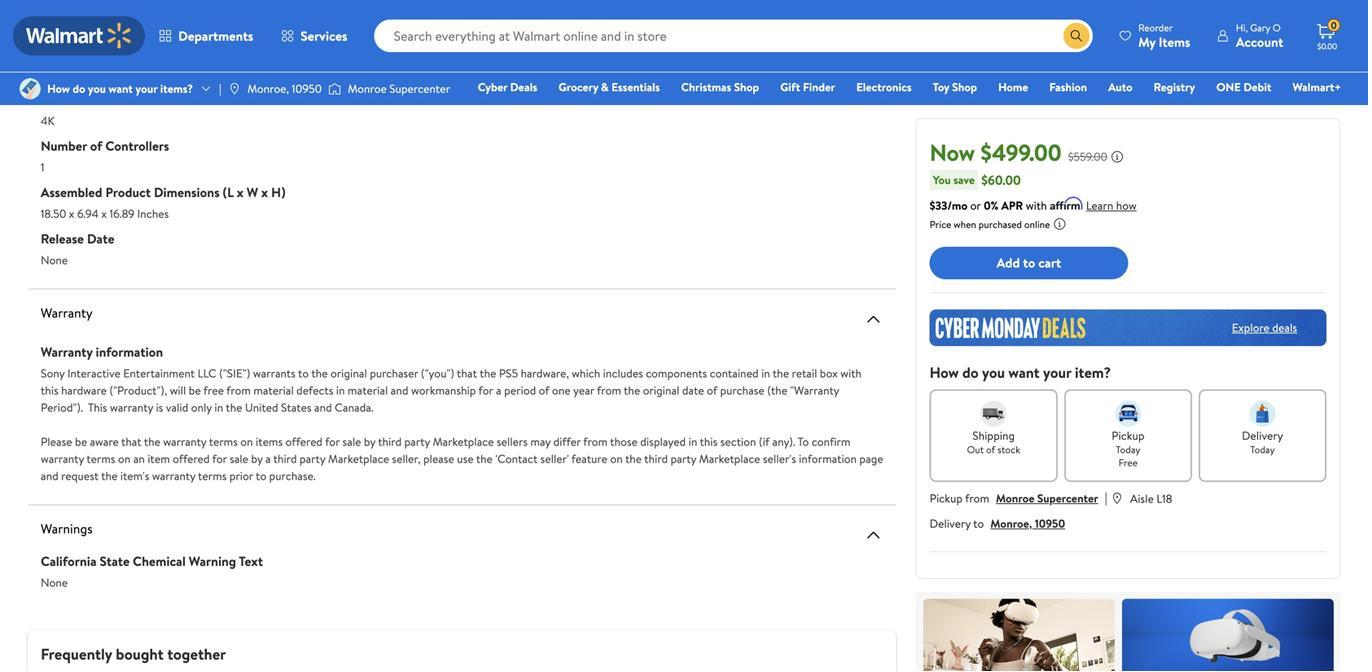 Task type: locate. For each thing, give the bounding box(es) containing it.
0 horizontal spatial offered
[[173, 451, 210, 467]]

seller'
[[541, 451, 569, 467]]

items?
[[160, 81, 193, 96]]

with right box
[[841, 365, 862, 381]]

any).
[[773, 434, 795, 450]]

fashion
[[1050, 79, 1088, 95]]

0 horizontal spatial third
[[273, 451, 297, 467]]

aisle
[[1131, 491, 1154, 506]]

$60.00
[[982, 171, 1021, 189]]

2 horizontal spatial marketplace
[[699, 451, 760, 467]]

1 horizontal spatial delivery
[[1242, 427, 1284, 443]]

original up canada.
[[331, 365, 367, 381]]

supercenter up monroe, 10950 "button"
[[1038, 490, 1099, 506]]

warranty up warranty information at the bottom of page
[[41, 304, 93, 322]]

marketplace up use
[[433, 434, 494, 450]]

1 warranty from the top
[[41, 304, 93, 322]]

1 horizontal spatial supercenter
[[1038, 490, 1099, 506]]

services
[[301, 27, 348, 45]]

you up intent image for shipping
[[982, 362, 1005, 383]]

1 vertical spatial offered
[[173, 451, 210, 467]]

product
[[105, 183, 151, 201]]

original
[[331, 365, 367, 381], [643, 382, 680, 398]]

2 horizontal spatial party
[[671, 451, 697, 467]]

prior
[[229, 468, 253, 484]]

may
[[531, 434, 551, 450]]

dimensions
[[154, 183, 220, 201]]

0 horizontal spatial today
[[1116, 443, 1141, 456]]

1 vertical spatial how
[[930, 362, 959, 383]]

how
[[1117, 197, 1137, 213]]

be inside sony interactive entertainment llc ("sie") warrants to the original purchaser ("you") that the ps5 hardware, which includes components contained in the retail box with this hardware ("product"), will be free from material defects in material and workmanship for a period of one year from the original date of purchase (the "warranty period").  this warranty is valid only in the united states and canada.
[[189, 382, 201, 398]]

1 vertical spatial 10950
[[1035, 515, 1065, 531]]

$0.00
[[1318, 41, 1338, 52]]

1 horizontal spatial  image
[[228, 82, 241, 95]]

1 vertical spatial with
[[841, 365, 862, 381]]

information up entertainment
[[96, 343, 163, 361]]

party up purchase.
[[300, 451, 325, 467]]

1 today from the left
[[1116, 443, 1141, 456]]

1 horizontal spatial material
[[348, 382, 388, 398]]

party down the displayed
[[671, 451, 697, 467]]

0 vertical spatial delivery
[[1242, 427, 1284, 443]]

0 vertical spatial how
[[47, 81, 70, 96]]

warranty up item
[[163, 434, 206, 450]]

1 shop from the left
[[734, 79, 759, 95]]

terms up the prior at the bottom left of page
[[209, 434, 238, 450]]

gift finder link
[[773, 78, 843, 96]]

none down california
[[41, 575, 68, 591]]

 image for monroe, 10950
[[228, 82, 241, 95]]

of inside the shipping out of stock
[[986, 443, 996, 456]]

2 horizontal spatial and
[[391, 382, 409, 398]]

supercenter
[[390, 81, 450, 96], [1038, 490, 1099, 506]]

0 horizontal spatial you
[[88, 81, 106, 96]]

10950 down services dropdown button
[[292, 81, 322, 96]]

0 vertical spatial and
[[391, 382, 409, 398]]

inches
[[137, 206, 169, 222]]

monroe inside pickup from monroe supercenter |
[[996, 490, 1035, 506]]

1 vertical spatial monroe,
[[991, 515, 1032, 531]]

frequently
[[41, 644, 112, 665]]

monroe up monroe, 10950 "button"
[[996, 490, 1035, 506]]

0 horizontal spatial your
[[136, 81, 157, 96]]

 image
[[328, 81, 341, 97]]

1 vertical spatial supercenter
[[1038, 490, 1099, 506]]

warranty down item
[[152, 468, 195, 484]]

1 vertical spatial by
[[251, 451, 263, 467]]

0 horizontal spatial monroe,
[[248, 81, 289, 96]]

0 vertical spatial monroe,
[[248, 81, 289, 96]]

in up canada.
[[336, 382, 345, 398]]

add to cart
[[997, 254, 1061, 272]]

0 vertical spatial warranty
[[41, 304, 93, 322]]

10950
[[292, 81, 322, 96], [1035, 515, 1065, 531]]

third down the displayed
[[644, 451, 668, 467]]

0
[[1331, 18, 1337, 32]]

pickup for pickup today free
[[1112, 427, 1145, 443]]

2 today from the left
[[1251, 443, 1275, 456]]

1 horizontal spatial by
[[364, 434, 376, 450]]

0 vertical spatial none
[[41, 252, 68, 268]]

 image for how do you want your items?
[[20, 78, 41, 99]]

with up "online"
[[1026, 197, 1047, 213]]

of right date
[[707, 382, 718, 398]]

electronics link
[[849, 78, 919, 96]]

registry link
[[1147, 78, 1203, 96]]

0 vertical spatial be
[[189, 382, 201, 398]]

today for pickup
[[1116, 443, 1141, 456]]

1 vertical spatial want
[[1009, 362, 1040, 383]]

with inside sony interactive entertainment llc ("sie") warrants to the original purchaser ("you") that the ps5 hardware, which includes components contained in the retail box with this hardware ("product"), will be free from material defects in material and workmanship for a period of one year from the original date of purchase (the "warranty period").  this warranty is valid only in the united states and canada.
[[841, 365, 862, 381]]

by down canada.
[[364, 434, 376, 450]]

be left the aware
[[75, 434, 87, 450]]

60
[[41, 66, 54, 82]]

1 vertical spatial for
[[212, 451, 227, 467]]

christmas shop
[[681, 79, 759, 95]]

party
[[404, 434, 430, 450], [300, 451, 325, 467], [671, 451, 697, 467]]

1 vertical spatial monroe
[[996, 490, 1035, 506]]

0 vertical spatial you
[[88, 81, 106, 96]]

x right w
[[261, 183, 268, 201]]

and
[[391, 382, 409, 398], [314, 400, 332, 415], [41, 468, 58, 484]]

1 horizontal spatial today
[[1251, 443, 1275, 456]]

from inside the 'please be aware that the warranty terms on items offered for sale by third party marketplace sellers may differ from those displayed in this section (if any). to confirm warranty terms on an item offered for sale by a third party marketplace seller, please use the 'contact seller' feature on the third party marketplace seller's information page and request the item's warranty terms prior to purchase.'
[[583, 434, 608, 450]]

defects
[[297, 382, 334, 398]]

1 vertical spatial be
[[75, 434, 87, 450]]

third right 'a'
[[273, 451, 297, 467]]

llc
[[198, 365, 217, 381]]

interactive
[[67, 365, 121, 381]]

from up feature
[[583, 434, 608, 450]]

price when purchased online
[[930, 217, 1050, 231]]

0 horizontal spatial supercenter
[[390, 81, 450, 96]]

the left united on the left
[[226, 400, 242, 415]]

offered right items
[[286, 434, 323, 450]]

how for how do you want your items?
[[47, 81, 70, 96]]

original down components
[[643, 382, 680, 398]]

1 vertical spatial do
[[963, 362, 979, 383]]

0 vertical spatial 10950
[[292, 81, 322, 96]]

shop inside "link"
[[952, 79, 977, 95]]

want left resolution
[[109, 81, 133, 96]]

legal information image
[[1054, 217, 1067, 230]]

on left the an
[[118, 451, 131, 467]]

2 vertical spatial and
[[41, 468, 58, 484]]

marketplace down section
[[699, 451, 760, 467]]

warranty up sony
[[41, 343, 93, 361]]

apr
[[1002, 197, 1023, 213]]

warranty for warranty information
[[41, 343, 93, 361]]

monroe, 10950
[[248, 81, 322, 96]]

information
[[96, 343, 163, 361], [799, 451, 857, 467]]

registry
[[1154, 79, 1196, 95]]

offered right item
[[173, 451, 210, 467]]

christmas
[[681, 79, 732, 95]]

how
[[47, 81, 70, 96], [930, 362, 959, 383]]

want left item?
[[1009, 362, 1040, 383]]

to up defects
[[298, 365, 309, 381]]

delivery to monroe, 10950
[[930, 515, 1065, 531]]

and left request
[[41, 468, 58, 484]]

supercenter inside pickup from monroe supercenter |
[[1038, 490, 1099, 506]]

from inside pickup from monroe supercenter |
[[965, 490, 990, 506]]

delivery down pickup from monroe supercenter |
[[930, 515, 971, 531]]

2 warranty from the top
[[41, 343, 93, 361]]

$33/mo
[[930, 197, 968, 213]]

of right number
[[90, 137, 102, 155]]

and down purchaser
[[391, 382, 409, 398]]

terms down the aware
[[87, 451, 115, 467]]

from down includes
[[597, 382, 621, 398]]

0 horizontal spatial party
[[300, 451, 325, 467]]

you for how do you want your items?
[[88, 81, 106, 96]]

to left cart
[[1023, 254, 1036, 272]]

rate
[[79, 44, 106, 62]]

0 horizontal spatial want
[[109, 81, 133, 96]]

| left the aisle
[[1105, 489, 1108, 506]]

today down intent image for delivery
[[1251, 443, 1275, 456]]

o
[[1273, 21, 1281, 35]]

of inside frame rate 60 fps maximum video resolution 4k number of controllers 1 assembled product dimensions (l x w x h) 18.50 x 6.94 x 16.89 inches release date none
[[90, 137, 102, 155]]

that the
[[457, 365, 496, 381]]

of right out
[[986, 443, 996, 456]]

gift
[[781, 79, 800, 95]]

your left item?
[[1043, 362, 1072, 383]]

price
[[930, 217, 952, 231]]

sale down canada.
[[343, 434, 361, 450]]

finder
[[803, 79, 835, 95]]

0 vertical spatial |
[[219, 81, 221, 96]]

1 none from the top
[[41, 252, 68, 268]]

shop for toy shop
[[952, 79, 977, 95]]

shipping
[[973, 427, 1015, 443]]

contained
[[710, 365, 759, 381]]

monroe down services dropdown button
[[348, 81, 387, 96]]

today inside delivery today
[[1251, 443, 1275, 456]]

&
[[601, 79, 609, 95]]

x
[[237, 183, 244, 201], [261, 183, 268, 201], [69, 206, 74, 222], [101, 206, 107, 222]]

1 vertical spatial and
[[314, 400, 332, 415]]

the
[[311, 365, 328, 381], [773, 365, 789, 381], [624, 382, 640, 398], [226, 400, 242, 415], [144, 434, 160, 450], [476, 451, 493, 467], [625, 451, 642, 467], [101, 468, 118, 484]]

 image left monroe, 10950
[[228, 82, 241, 95]]

you right fps
[[88, 81, 106, 96]]

to down 'a'
[[256, 468, 267, 484]]

delivery for to
[[930, 515, 971, 531]]

for left 'a'
[[212, 451, 227, 467]]

in inside the 'please be aware that the warranty terms on items offered for sale by third party marketplace sellers may differ from those displayed in this section (if any). to confirm warranty terms on an item offered for sale by a third party marketplace seller, please use the 'contact seller' feature on the third party marketplace seller's information page and request the item's warranty terms prior to purchase.'
[[689, 434, 698, 450]]

for down canada.
[[325, 434, 340, 450]]

differ
[[553, 434, 581, 450]]

10950 down monroe supercenter button
[[1035, 515, 1065, 531]]

1 vertical spatial you
[[982, 362, 1005, 383]]

home link
[[991, 78, 1036, 96]]

today down the intent image for pickup
[[1116, 443, 1141, 456]]

1 vertical spatial warranty
[[41, 343, 93, 361]]

w
[[247, 183, 258, 201]]

 image up 4k
[[20, 78, 41, 99]]

0 horizontal spatial for
[[212, 451, 227, 467]]

release
[[41, 230, 84, 248]]

your left items?
[[136, 81, 157, 96]]

today inside the pickup today free
[[1116, 443, 1141, 456]]

item's
[[120, 468, 149, 484]]

by left 'a'
[[251, 451, 263, 467]]

sale up the prior at the bottom left of page
[[230, 451, 248, 467]]

1 horizontal spatial for
[[325, 434, 340, 450]]

warnings image
[[864, 525, 884, 545]]

1 horizontal spatial how
[[930, 362, 959, 383]]

0 horizontal spatial be
[[75, 434, 87, 450]]

want for items?
[[109, 81, 133, 96]]

pickup up delivery to monroe, 10950 at the bottom of page
[[930, 490, 963, 506]]

you for how do you want your item?
[[982, 362, 1005, 383]]

period
[[504, 382, 536, 398]]

material down warrants
[[254, 382, 294, 398]]

$499.00
[[981, 136, 1062, 168]]

today for delivery
[[1251, 443, 1275, 456]]

terms left the prior at the bottom left of page
[[198, 468, 227, 484]]

1 horizontal spatial information
[[799, 451, 857, 467]]

2 shop from the left
[[952, 79, 977, 95]]

gary
[[1251, 21, 1271, 35]]

2 vertical spatial warranty
[[152, 468, 195, 484]]

pickup
[[1112, 427, 1145, 443], [930, 490, 963, 506]]

0 horizontal spatial material
[[254, 382, 294, 398]]

0 horizontal spatial delivery
[[930, 515, 971, 531]]

1 vertical spatial your
[[1043, 362, 1072, 383]]

shop right "christmas"
[[734, 79, 759, 95]]

item?
[[1075, 362, 1111, 383]]

in right the only
[[215, 400, 223, 415]]

stock
[[998, 443, 1021, 456]]

information down confirm
[[799, 451, 857, 467]]

0 horizontal spatial |
[[219, 81, 221, 96]]

0 horizontal spatial do
[[73, 81, 85, 96]]

for a
[[479, 382, 502, 398]]

monroe, down pickup from monroe supercenter |
[[991, 515, 1032, 531]]

1 horizontal spatial shop
[[952, 79, 977, 95]]

third up seller, at the left bottom of the page
[[378, 434, 402, 450]]

for
[[325, 434, 340, 450], [212, 451, 227, 467]]

0 vertical spatial supercenter
[[390, 81, 450, 96]]

on left items
[[241, 434, 253, 450]]

1 horizontal spatial be
[[189, 382, 201, 398]]

account
[[1236, 33, 1284, 51]]

be right will
[[189, 382, 201, 398]]

0 horizontal spatial with
[[841, 365, 862, 381]]

1 horizontal spatial want
[[1009, 362, 1040, 383]]

2 horizontal spatial on
[[610, 451, 623, 467]]

do right 60
[[73, 81, 85, 96]]

0 vertical spatial pickup
[[1112, 427, 1145, 443]]

2 none from the top
[[41, 575, 68, 591]]

party up seller, at the left bottom of the page
[[404, 434, 430, 450]]

1 vertical spatial pickup
[[930, 490, 963, 506]]

in left this
[[689, 434, 698, 450]]

1 vertical spatial delivery
[[930, 515, 971, 531]]

learn
[[1086, 197, 1114, 213]]

 image
[[20, 78, 41, 99], [228, 82, 241, 95]]

0 vertical spatial monroe
[[348, 81, 387, 96]]

x left "6.94"
[[69, 206, 74, 222]]

pickup down the intent image for pickup
[[1112, 427, 1145, 443]]

1 vertical spatial sale
[[230, 451, 248, 467]]

pickup inside pickup from monroe supercenter |
[[930, 490, 963, 506]]

1 material from the left
[[254, 382, 294, 398]]

marketplace left seller, at the left bottom of the page
[[328, 451, 389, 467]]

and down defects
[[314, 400, 332, 415]]

0 vertical spatial with
[[1026, 197, 1047, 213]]

purchased
[[979, 217, 1022, 231]]

0 vertical spatial information
[[96, 343, 163, 361]]

0 horizontal spatial  image
[[20, 78, 41, 99]]

monroe, down services dropdown button
[[248, 81, 289, 96]]

do up shipping
[[963, 362, 979, 383]]

material up canada.
[[348, 382, 388, 398]]

seller,
[[392, 451, 421, 467]]

of down hardware,
[[539, 382, 549, 398]]

warranty
[[41, 304, 93, 322], [41, 343, 93, 361]]

1 horizontal spatial monroe
[[996, 490, 1035, 506]]

1 horizontal spatial your
[[1043, 362, 1072, 383]]

x right "6.94"
[[101, 206, 107, 222]]

1 horizontal spatial you
[[982, 362, 1005, 383]]

delivery down intent image for delivery
[[1242, 427, 1284, 443]]

supercenter left cyber
[[390, 81, 450, 96]]

1 horizontal spatial original
[[643, 382, 680, 398]]

warranty for warranty
[[41, 304, 93, 322]]

on down those
[[610, 451, 623, 467]]

| right items?
[[219, 81, 221, 96]]

shop right toy
[[952, 79, 977, 95]]

none inside frame rate 60 fps maximum video resolution 4k number of controllers 1 assembled product dimensions (l x w x h) 18.50 x 6.94 x 16.89 inches release date none
[[41, 252, 68, 268]]

please
[[41, 434, 72, 450]]

("product"),
[[109, 382, 167, 398]]

shop for christmas shop
[[734, 79, 759, 95]]

one debit link
[[1209, 78, 1279, 96]]

your for items?
[[136, 81, 157, 96]]

0 horizontal spatial marketplace
[[328, 451, 389, 467]]

monroe,
[[248, 81, 289, 96], [991, 515, 1032, 531]]

services button
[[267, 16, 361, 55]]

x right (l
[[237, 183, 244, 201]]

from up delivery to monroe, 10950 at the bottom of page
[[965, 490, 990, 506]]

warranty down please in the bottom left of the page
[[41, 451, 84, 467]]

none down release
[[41, 252, 68, 268]]

0 vertical spatial do
[[73, 81, 85, 96]]

state
[[100, 552, 130, 570]]

1 horizontal spatial offered
[[286, 434, 323, 450]]

1 horizontal spatial |
[[1105, 489, 1108, 506]]

the right use
[[476, 451, 493, 467]]

1 horizontal spatial do
[[963, 362, 979, 383]]

your for item?
[[1043, 362, 1072, 383]]

delivery
[[1242, 427, 1284, 443], [930, 515, 971, 531]]

0 horizontal spatial information
[[96, 343, 163, 361]]

0 vertical spatial by
[[364, 434, 376, 450]]

0 horizontal spatial on
[[118, 451, 131, 467]]

california
[[41, 552, 97, 570]]



Task type: vqa. For each thing, say whether or not it's contained in the screenshot.
not
no



Task type: describe. For each thing, give the bounding box(es) containing it.
hi,
[[1236, 21, 1248, 35]]

or
[[971, 197, 981, 213]]

from down ("sie")
[[227, 382, 251, 398]]

do for how do you want your items?
[[73, 81, 85, 96]]

0%
[[984, 197, 999, 213]]

electronics
[[857, 79, 912, 95]]

monroe supercenter
[[348, 81, 450, 96]]

2 vertical spatial terms
[[198, 468, 227, 484]]

delivery for today
[[1242, 427, 1284, 443]]

18.50
[[41, 206, 66, 222]]

warnings
[[41, 520, 93, 538]]

be inside the 'please be aware that the warranty terms on items offered for sale by third party marketplace sellers may differ from those displayed in this section (if any). to confirm warranty terms on an item offered for sale by a third party marketplace seller, please use the 'contact seller' feature on the third party marketplace seller's information page and request the item's warranty terms prior to purchase.'
[[75, 434, 87, 450]]

monroe supercenter button
[[996, 490, 1099, 506]]

free
[[1119, 456, 1138, 469]]

home
[[999, 79, 1029, 95]]

cyber
[[478, 79, 508, 95]]

intent image for shipping image
[[981, 401, 1007, 427]]

save
[[954, 172, 975, 188]]

warning
[[189, 552, 236, 570]]

assembled
[[41, 183, 102, 201]]

the up defects
[[311, 365, 328, 381]]

together
[[167, 644, 226, 665]]

monroe, 10950 button
[[991, 515, 1065, 531]]

information inside the 'please be aware that the warranty terms on items offered for sale by third party marketplace sellers may differ from those displayed in this section (if any). to confirm warranty terms on an item offered for sale by a third party marketplace seller, please use the 'contact seller' feature on the third party marketplace seller's information page and request the item's warranty terms prior to purchase.'
[[799, 451, 857, 467]]

items
[[1159, 33, 1191, 51]]

delivery today
[[1242, 427, 1284, 456]]

0 vertical spatial warranty
[[163, 434, 206, 450]]

4k
[[41, 113, 55, 129]]

maximum
[[41, 90, 97, 108]]

text
[[239, 552, 263, 570]]

1 horizontal spatial marketplace
[[433, 434, 494, 450]]

deals
[[1273, 320, 1298, 336]]

warranty image
[[864, 310, 884, 329]]

my
[[1139, 33, 1156, 51]]

add
[[997, 254, 1020, 272]]

walmart+
[[1293, 79, 1342, 95]]

Search search field
[[374, 20, 1093, 52]]

pickup for pickup from monroe supercenter |
[[930, 490, 963, 506]]

date
[[682, 382, 704, 398]]

to inside button
[[1023, 254, 1036, 272]]

is
[[156, 400, 163, 415]]

1 horizontal spatial on
[[241, 434, 253, 450]]

online
[[1025, 217, 1050, 231]]

1 horizontal spatial 10950
[[1035, 515, 1065, 531]]

number
[[41, 137, 87, 155]]

cart
[[1039, 254, 1061, 272]]

to inside the 'please be aware that the warranty terms on items offered for sale by third party marketplace sellers may differ from those displayed in this section (if any). to confirm warranty terms on an item offered for sale by a third party marketplace seller, please use the 'contact seller' feature on the third party marketplace seller's information page and request the item's warranty terms prior to purchase.'
[[256, 468, 267, 484]]

warranty information
[[41, 343, 163, 361]]

debit
[[1244, 79, 1272, 95]]

retail
[[792, 365, 817, 381]]

auto
[[1109, 79, 1133, 95]]

controllers
[[105, 137, 169, 155]]

item
[[148, 451, 170, 467]]

ps5
[[499, 365, 518, 381]]

the left item's
[[101, 468, 118, 484]]

this warranty
[[88, 400, 153, 415]]

explore
[[1232, 320, 1270, 336]]

0 horizontal spatial by
[[251, 451, 263, 467]]

walmart image
[[26, 23, 132, 49]]

request
[[61, 468, 99, 484]]

1 vertical spatial terms
[[87, 451, 115, 467]]

intent image for pickup image
[[1115, 401, 1142, 427]]

to down pickup from monroe supercenter |
[[974, 515, 984, 531]]

grocery & essentials link
[[551, 78, 667, 96]]

purchase.
[[269, 468, 316, 484]]

("you")
[[421, 365, 454, 381]]

0 vertical spatial sale
[[343, 434, 361, 450]]

1 horizontal spatial third
[[378, 434, 402, 450]]

purchaser
[[370, 365, 418, 381]]

1 vertical spatial original
[[643, 382, 680, 398]]

one
[[1217, 79, 1241, 95]]

free
[[203, 382, 224, 398]]

2 material from the left
[[348, 382, 388, 398]]

in up (the
[[762, 365, 770, 381]]

shipping out of stock
[[967, 427, 1021, 456]]

gift finder
[[781, 79, 835, 95]]

0 vertical spatial for
[[325, 434, 340, 450]]

resolution
[[136, 90, 196, 108]]

and inside the 'please be aware that the warranty terms on items offered for sale by third party marketplace sellers may differ from those displayed in this section (if any). to confirm warranty terms on an item offered for sale by a third party marketplace seller, please use the 'contact seller' feature on the third party marketplace seller's information page and request the item's warranty terms prior to purchase.'
[[41, 468, 58, 484]]

that
[[121, 434, 141, 450]]

includes
[[603, 365, 643, 381]]

$559.00
[[1068, 149, 1108, 165]]

affirm image
[[1051, 197, 1083, 210]]

the up (the
[[773, 365, 789, 381]]

an
[[133, 451, 145, 467]]

cyber deals
[[478, 79, 538, 95]]

how do you want your item?
[[930, 362, 1111, 383]]

how for how do you want your item?
[[930, 362, 959, 383]]

the down those
[[625, 451, 642, 467]]

hi, gary o account
[[1236, 21, 1284, 51]]

aware
[[90, 434, 119, 450]]

1 horizontal spatial party
[[404, 434, 430, 450]]

intent image for delivery image
[[1250, 401, 1276, 427]]

frequently bought together
[[41, 644, 226, 665]]

0 vertical spatial offered
[[286, 434, 323, 450]]

"warranty
[[790, 382, 839, 398]]

0 horizontal spatial monroe
[[348, 81, 387, 96]]

box
[[820, 365, 838, 381]]

now $499.00
[[930, 136, 1062, 168]]

the down includes
[[624, 382, 640, 398]]

0 vertical spatial terms
[[209, 434, 238, 450]]

frame
[[41, 44, 76, 62]]

toy shop link
[[926, 78, 985, 96]]

(l
[[223, 183, 234, 201]]

0 horizontal spatial original
[[331, 365, 367, 381]]

cyber monday deals image
[[930, 309, 1327, 346]]

want for item?
[[1009, 362, 1040, 383]]

purchase
[[720, 382, 765, 398]]

valid
[[166, 400, 188, 415]]

1 horizontal spatial with
[[1026, 197, 1047, 213]]

grocery
[[559, 79, 598, 95]]

the up item
[[144, 434, 160, 450]]

0 horizontal spatial 10950
[[292, 81, 322, 96]]

states
[[281, 400, 312, 415]]

1 horizontal spatial monroe,
[[991, 515, 1032, 531]]

add to cart button
[[930, 247, 1128, 279]]

entertainment
[[123, 365, 195, 381]]

do for how do you want your item?
[[963, 362, 979, 383]]

now
[[930, 136, 975, 168]]

0 horizontal spatial sale
[[230, 451, 248, 467]]

section
[[721, 434, 756, 450]]

to inside sony interactive entertainment llc ("sie") warrants to the original purchaser ("you") that the ps5 hardware, which includes components contained in the retail box with this hardware ("product"), will be free from material defects in material and workmanship for a period of one year from the original date of purchase (the "warranty period").  this warranty is valid only in the united states and canada.
[[298, 365, 309, 381]]

1 horizontal spatial and
[[314, 400, 332, 415]]

pickup today free
[[1112, 427, 1145, 469]]

video
[[100, 90, 133, 108]]

toy
[[933, 79, 950, 95]]

1 vertical spatial warranty
[[41, 451, 84, 467]]

none inside california state chemical warning text none
[[41, 575, 68, 591]]

Walmart Site-Wide search field
[[374, 20, 1093, 52]]

united
[[245, 400, 278, 415]]

fashion link
[[1042, 78, 1095, 96]]

search icon image
[[1070, 29, 1083, 42]]

2 horizontal spatial third
[[644, 451, 668, 467]]

learn more about strikethrough prices image
[[1111, 150, 1124, 163]]

1 vertical spatial |
[[1105, 489, 1108, 506]]

one
[[552, 382, 571, 398]]

workmanship
[[411, 382, 476, 398]]

("sie")
[[219, 365, 250, 381]]



